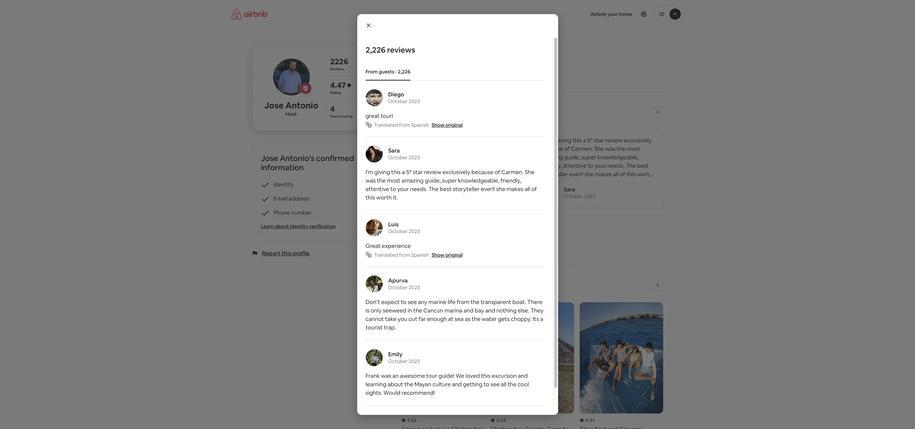 Task type: describe. For each thing, give the bounding box(es) containing it.
and down we
[[452, 381, 462, 389]]

show inside button
[[410, 222, 424, 230]]

out
[[409, 316, 418, 323]]

october inside apurva october 2023
[[388, 285, 408, 291]]

the for i'm giving this a 5* star review exclusively because of carmen. she was the most amazing guide, super knowledgeable, friendly, attentive to your needs. the best storyteller ever!! she makes all of this worth it.
[[429, 186, 439, 193]]

don't
[[366, 299, 380, 306]]

tab panel inside 2,226 reviews dialog
[[366, 90, 544, 430]]

rating 4.54 out of 5 image
[[401, 418, 417, 424]]

report
[[262, 250, 281, 258]]

from
[[366, 69, 378, 75]]

review for i'm giving this a 5* star review exclusively because of carmen. she was the most amazing guide, super knowledgeable, friendly, attentive to your needs. the best storyteller ever!! she makes all of this worth it.
[[424, 169, 441, 176]]

from for great experience
[[399, 252, 410, 259]]

luis
[[388, 221, 399, 229]]

choppy.
[[511, 316, 532, 323]]

jose antonio's experiences
[[401, 281, 501, 291]]

this inside frank was an awesome tour guide! we loved this excursion and learning about the mayan culture and getting to see all the cool sights. would recommend!
[[481, 373, 491, 380]]

translated.
[[468, 246, 489, 252]]

profile element
[[466, 0, 684, 28]]

years
[[330, 114, 339, 119]]

reviews inside dialog
[[387, 45, 415, 55]]

4.54 for rating 4.54 out of 5 image
[[407, 418, 417, 424]]

5* for i'm
[[406, 169, 412, 176]]

the inside "…i'm giving this a 5* star review exclusively because of carmen. she was the most amazing guide, super knowledgeable, friendly, attentive to your needs. the best storyteller ever!! she makes all of this worth it.…
[[617, 145, 626, 153]]

she for "…i'm giving this a 5* star review exclusively because of carmen. she was the most amazing guide, super knowledgeable, friendly, attentive to your needs. the best storyteller ever!! she makes all of this worth it.…
[[585, 171, 594, 178]]

and up as
[[464, 307, 474, 315]]

spanish for great experience
[[411, 252, 429, 259]]

sara inside 'tab panel'
[[388, 147, 400, 155]]

sights.
[[366, 390, 382, 397]]

4
[[330, 104, 335, 114]]

you
[[398, 316, 407, 323]]

excursion
[[492, 373, 517, 380]]

has
[[422, 246, 429, 252]]

great
[[366, 243, 381, 250]]

show for diego
[[432, 122, 444, 128]]

more
[[426, 222, 440, 230]]

an
[[393, 373, 399, 380]]

jose for antonio's
[[261, 154, 278, 163]]

exclusively for "…i'm giving this a 5* star review exclusively because of carmen. she was the most amazing guide, super knowledgeable, friendly, attentive to your needs. the best storyteller ever!! she makes all of this worth it.…
[[624, 137, 652, 144]]

1 vertical spatial sara october 2023
[[564, 186, 596, 200]]

attentive for it.
[[366, 186, 389, 193]]

diego october 2023 inside 'tab panel'
[[388, 91, 420, 105]]

learn about identity verification
[[261, 224, 336, 230]]

nothing
[[497, 307, 517, 315]]

needs. for i'm giving this a 5* star review exclusively because of carmen. she was the most amazing guide, super knowledgeable, friendly, attentive to your needs. the best storyteller ever!! she makes all of this worth it.
[[410, 186, 428, 193]]

translated for experience
[[374, 252, 398, 259]]

phone number
[[274, 209, 312, 217]]

giving for "…i'm
[[556, 137, 571, 144]]

mayan
[[415, 381, 431, 389]]

1 horizontal spatial antonio
[[466, 41, 510, 56]]

most for i'm giving this a 5* star review exclusively because of carmen. she was the most amazing guide, super knowledgeable, friendly, attentive to your needs. the best storyteller ever!! she makes all of this worth it.
[[387, 177, 400, 185]]

best for "…i'm giving this a 5* star review exclusively because of carmen. she was the most amazing guide, super knowledgeable, friendly, attentive to your needs. the best storyteller ever!! she makes all of this worth it.…
[[637, 162, 649, 170]]

in
[[408, 307, 412, 315]]

0 vertical spatial diego user profile image
[[366, 90, 383, 107]]

experience
[[382, 243, 411, 250]]

reviews
[[330, 67, 344, 71]]

tour
[[426, 373, 437, 380]]

the for "…i'm giving this a 5* star review exclusively because of carmen. she was the most amazing guide, super knowledgeable, friendly, attentive to your needs. the best storyteller ever!! she makes all of this worth it.…
[[626, 162, 636, 170]]

bay
[[475, 307, 484, 315]]

exclusively for i'm giving this a 5* star review exclusively because of carmen. she was the most amazing guide, super knowledgeable, friendly, attentive to your needs. the best storyteller ever!! she makes all of this worth it.
[[443, 169, 470, 176]]

some
[[401, 246, 413, 252]]

show original button for great experience
[[432, 252, 463, 259]]

·
[[396, 69, 397, 75]]

sara user profile image
[[366, 146, 383, 163]]

the inside i'm giving this a 5* star review exclusively because of carmen. she was the most amazing guide, super knowledgeable, friendly, attentive to your needs. the best storyteller ever!! she makes all of this worth it.
[[377, 177, 386, 185]]

because for i'm giving this a 5* star review exclusively because of carmen. she was the most amazing guide, super knowledgeable, friendly, attentive to your needs. the best storyteller ever!! she makes all of this worth it.
[[472, 169, 494, 176]]

cannot
[[366, 316, 384, 323]]

information
[[261, 163, 304, 173]]

we
[[456, 373, 464, 380]]

it.
[[393, 194, 398, 202]]

review for "…i'm giving this a 5* star review exclusively because of carmen. she was the most amazing guide, super knowledgeable, friendly, attentive to your needs. the best storyteller ever!! she makes all of this worth it.…
[[605, 137, 623, 144]]

frank was an awesome tour guide! we loved this excursion and learning about the mayan culture and getting to see all the cool sights. would recommend!
[[366, 373, 529, 397]]

"…great
[[409, 137, 429, 144]]

don't expect to see any marine life from the transparent boat. there is only seeweed in the cancun marina and bay and nothing else. they cannot take you out far enough at sea as the water gets choppy. its a tourist trap.
[[366, 299, 544, 332]]

1 vertical spatial 2,226
[[398, 69, 411, 75]]

ever!! for i'm giving this a 5* star review exclusively because of carmen. she was the most amazing guide, super knowledgeable, friendly, attentive to your needs. the best storyteller ever!! she makes all of this worth it.
[[481, 186, 495, 193]]

tour!
[[381, 113, 393, 120]]

star for "…i'm
[[594, 137, 604, 144]]

would
[[384, 390, 400, 397]]

cancun
[[424, 307, 443, 315]]

apurva october 2023
[[388, 277, 420, 291]]

friendly, for i'm giving this a 5* star review exclusively because of carmen. she was the most amazing guide, super knowledgeable, friendly, attentive to your needs. the best storyteller ever!! she makes all of this worth it.
[[501, 177, 521, 185]]

address
[[289, 195, 309, 203]]

marina
[[445, 307, 463, 315]]

a inside don't expect to see any marine life from the transparent boat. there is only seeweed in the cancun marina and bay and nothing else. they cannot take you out far enough at sea as the water gets choppy. its a tourist trap.
[[540, 316, 543, 323]]

emily user profile image
[[366, 350, 383, 367]]

acceso exclusivo a chichén itzá, tequila y comida buffet group
[[401, 303, 485, 430]]

any
[[418, 299, 427, 306]]

from inside don't expect to see any marine life from the transparent boat. there is only seeweed in the cancun marina and bay and nothing else. they cannot take you out far enough at sea as the water gets choppy. its a tourist trap.
[[457, 299, 470, 306]]

carmen. for "…i'm giving this a 5* star review exclusively because of carmen. she was the most amazing guide, super knowledgeable, friendly, attentive to your needs. the best storyteller ever!! she makes all of this worth it.…
[[571, 145, 593, 153]]

2226 reviews
[[330, 57, 348, 71]]

0 horizontal spatial 2,226
[[366, 45, 386, 55]]

verification
[[309, 224, 336, 230]]

they
[[531, 307, 544, 315]]

apurva
[[388, 277, 408, 285]]

0 horizontal spatial diego user profile image
[[366, 90, 383, 107]]

great tour!
[[366, 113, 393, 120]]

star for i'm
[[413, 169, 423, 176]]

learn about identity verification button
[[261, 223, 364, 230]]

"…i'm giving this a 5* star review exclusively because of carmen. she was the most amazing guide, super knowledgeable, friendly, attentive to your needs. the best storyteller ever!! she makes all of this worth it.…
[[541, 137, 653, 187]]

as
[[465, 316, 471, 323]]

was for i'm giving this a 5* star review exclusively because of carmen. she was the most amazing guide, super knowledgeable, friendly, attentive to your needs. the best storyteller ever!! she makes all of this worth it.
[[366, 177, 376, 185]]

needs. for "…i'm giving this a 5* star review exclusively because of carmen. she was the most amazing guide, super knowledgeable, friendly, attentive to your needs. the best storyteller ever!! she makes all of this worth it.…
[[608, 162, 625, 170]]

seeweed
[[383, 307, 407, 315]]

show original button for great tour!
[[432, 122, 463, 128]]

confirmed
[[316, 154, 354, 163]]

identity
[[290, 224, 308, 230]]

tourist
[[366, 324, 383, 332]]

emily
[[388, 351, 403, 359]]

1 horizontal spatial sara
[[564, 186, 575, 194]]

was for "…i'm giving this a 5* star review exclusively because of carmen. she was the most amazing guide, super knowledgeable, friendly, attentive to your needs. the best storyteller ever!! she makes all of this worth it.…
[[605, 145, 616, 153]]

all for "…i'm giving this a 5* star review exclusively because of carmen. she was the most amazing guide, super knowledgeable, friendly, attentive to your needs. the best storyteller ever!! she makes all of this worth it.…
[[613, 171, 619, 178]]

about inside button
[[275, 224, 289, 230]]

from guests · 2,226
[[366, 69, 411, 75]]

translated for tour!
[[374, 122, 398, 128]]

antonio's
[[280, 154, 315, 163]]

"…great tour!…
[[409, 137, 446, 144]]

jose antonio host
[[264, 100, 318, 117]]

gets
[[498, 316, 510, 323]]

jose right about
[[438, 41, 464, 56]]

see inside frank was an awesome tour guide! we loved this excursion and learning about the mayan culture and getting to see all the cool sights. would recommend!
[[491, 381, 500, 389]]

email address
[[274, 195, 309, 203]]

about
[[401, 41, 436, 56]]

far
[[419, 316, 426, 323]]

learn
[[261, 224, 274, 230]]

giving for i'm
[[374, 169, 390, 176]]

cool
[[518, 381, 529, 389]]

antonio's
[[420, 281, 455, 291]]

marine
[[429, 299, 447, 306]]

worth for i'm giving this a 5* star review exclusively because of carmen. she was the most amazing guide, super knowledgeable, friendly, attentive to your needs. the best storyteller ever!! she makes all of this worth it.
[[376, 194, 392, 202]]

about jose antonio
[[401, 41, 510, 56]]

super for it.
[[442, 177, 457, 185]]

report this profile button
[[262, 250, 310, 258]]

host
[[286, 111, 297, 117]]

info
[[414, 246, 421, 252]]



Task type: vqa. For each thing, say whether or not it's contained in the screenshot.
4 Years hosting
yes



Task type: locate. For each thing, give the bounding box(es) containing it.
been
[[429, 246, 439, 252]]

0 vertical spatial makes
[[595, 171, 612, 178]]

1 vertical spatial amazing
[[402, 177, 424, 185]]

1 vertical spatial makes
[[507, 186, 524, 193]]

show original button up tour!…
[[432, 122, 463, 128]]

amazing for it.…
[[541, 154, 563, 161]]

carmen.
[[571, 145, 593, 153], [502, 169, 524, 176]]

to
[[588, 162, 594, 170], [391, 186, 396, 193], [401, 299, 407, 306], [484, 381, 489, 389]]

from up "…great
[[399, 122, 410, 128]]

1 original from the top
[[446, 122, 463, 128]]

great
[[366, 113, 380, 120]]

guests
[[379, 69, 394, 75]]

emily october 2023
[[388, 351, 420, 365]]

show down been
[[432, 252, 444, 259]]

0 vertical spatial friendly,
[[541, 162, 562, 170]]

at
[[448, 316, 454, 323]]

your
[[595, 162, 606, 170], [397, 186, 409, 193]]

a inside i'm giving this a 5* star review exclusively because of carmen. she was the most amazing guide, super knowledgeable, friendly, attentive to your needs. the best storyteller ever!! she makes all of this worth it.
[[402, 169, 405, 176]]

1 4.54 from the left
[[407, 418, 417, 424]]

0 vertical spatial most
[[627, 145, 640, 153]]

review inside i'm giving this a 5* star review exclusively because of carmen. she was the most amazing guide, super knowledgeable, friendly, attentive to your needs. the best storyteller ever!! she makes all of this worth it.
[[424, 169, 441, 176]]

2 original from the top
[[446, 252, 463, 259]]

reviews up ·
[[387, 45, 415, 55]]

show original button down some info has been automatically translated.
[[432, 252, 463, 259]]

the inside "…i'm giving this a 5* star review exclusively because of carmen. she was the most amazing guide, super knowledgeable, friendly, attentive to your needs. the best storyteller ever!! she makes all of this worth it.…
[[626, 162, 636, 170]]

the
[[626, 162, 636, 170], [429, 186, 439, 193]]

worth for "…i'm giving this a 5* star review exclusively because of carmen. she was the most amazing guide, super knowledgeable, friendly, attentive to your needs. the best storyteller ever!! she makes all of this worth it.…
[[637, 171, 653, 178]]

needs. inside "…i'm giving this a 5* star review exclusively because of carmen. she was the most amazing guide, super knowledgeable, friendly, attentive to your needs. the best storyteller ever!! she makes all of this worth it.…
[[608, 162, 625, 170]]

ever!! inside "…i'm giving this a 5* star review exclusively because of carmen. she was the most amazing guide, super knowledgeable, friendly, attentive to your needs. the best storyteller ever!! she makes all of this worth it.…
[[569, 171, 583, 178]]

guide!
[[439, 373, 455, 380]]

because for "…i'm giving this a 5* star review exclusively because of carmen. she was the most amazing guide, super knowledgeable, friendly, attentive to your needs. the best storyteller ever!! she makes all of this worth it.…
[[541, 145, 563, 153]]

she
[[595, 145, 604, 153], [525, 169, 535, 176]]

giving inside i'm giving this a 5* star review exclusively because of carmen. she was the most amazing guide, super knowledgeable, friendly, attentive to your needs. the best storyteller ever!! she makes all of this worth it.
[[374, 169, 390, 176]]

review inside "…i'm giving this a 5* star review exclusively because of carmen. she was the most amazing guide, super knowledgeable, friendly, attentive to your needs. the best storyteller ever!! she makes all of this worth it.…
[[605, 137, 623, 144]]

to inside frank was an awesome tour guide! we loved this excursion and learning about the mayan culture and getting to see all the cool sights. would recommend!
[[484, 381, 489, 389]]

she inside "…i'm giving this a 5* star review exclusively because of carmen. she was the most amazing guide, super knowledgeable, friendly, attentive to your needs. the best storyteller ever!! she makes all of this worth it.…
[[595, 145, 604, 153]]

jose up any
[[401, 281, 419, 291]]

tour!…
[[430, 137, 446, 144]]

carmen. inside i'm giving this a 5* star review exclusively because of carmen. she was the most amazing guide, super knowledgeable, friendly, attentive to your needs. the best storyteller ever!! she makes all of this worth it.
[[502, 169, 524, 176]]

jose inside jose antonio host
[[264, 100, 284, 111]]

0 horizontal spatial diego
[[388, 91, 404, 98]]

getting
[[463, 381, 483, 389]]

diego user profile image up great
[[366, 90, 383, 107]]

show left more at bottom left
[[410, 222, 424, 230]]

0 vertical spatial a
[[583, 137, 586, 144]]

giving right "…i'm
[[556, 137, 571, 144]]

from for great tour!
[[399, 122, 410, 128]]

was inside frank was an awesome tour guide! we loved this excursion and learning about the mayan culture and getting to see all the cool sights. would recommend!
[[381, 373, 391, 380]]

1 translated from the top
[[374, 122, 398, 128]]

2023 inside luis october 2023
[[409, 229, 420, 235]]

the inside i'm giving this a 5* star review exclusively because of carmen. she was the most amazing guide, super knowledgeable, friendly, attentive to your needs. the best storyteller ever!! she makes all of this worth it.
[[429, 186, 439, 193]]

spanish for great tour!
[[411, 122, 429, 128]]

2 vertical spatial a
[[540, 316, 543, 323]]

boat.
[[513, 299, 526, 306]]

storyteller inside i'm giving this a 5* star review exclusively because of carmen. she was the most amazing guide, super knowledgeable, friendly, attentive to your needs. the best storyteller ever!! she makes all of this worth it.
[[453, 186, 480, 193]]

email
[[274, 195, 288, 203]]

diego inside 2,226 reviews dialog
[[388, 91, 404, 98]]

she for i'm giving this a 5* star review exclusively because of carmen. she was the most amazing guide, super knowledgeable, friendly, attentive to your needs. the best storyteller ever!! she makes all of this worth it.
[[496, 186, 505, 193]]

sara right sara user profile image
[[388, 147, 400, 155]]

1 horizontal spatial giving
[[556, 137, 571, 144]]

from right life
[[457, 299, 470, 306]]

2 vertical spatial show
[[432, 252, 444, 259]]

1 vertical spatial super
[[442, 177, 457, 185]]

attentive
[[563, 162, 587, 170], [366, 186, 389, 193]]

1 vertical spatial diego user profile image
[[409, 185, 426, 202]]

experiences
[[457, 281, 501, 291]]

1 vertical spatial all
[[525, 186, 530, 193]]

0 horizontal spatial diego october 2023
[[388, 91, 420, 105]]

makes for i'm giving this a 5* star review exclusively because of carmen. she was the most amazing guide, super knowledgeable, friendly, attentive to your needs. the best storyteller ever!! she makes all of this worth it.
[[507, 186, 524, 193]]

about down phone
[[275, 224, 289, 230]]

ever!! for "…i'm giving this a 5* star review exclusively because of carmen. she was the most amazing guide, super knowledgeable, friendly, attentive to your needs. the best storyteller ever!! she makes all of this worth it.…
[[569, 171, 583, 178]]

0 horizontal spatial storyteller
[[453, 186, 480, 193]]

your inside "…i'm giving this a 5* star review exclusively because of carmen. she was the most amazing guide, super knowledgeable, friendly, attentive to your needs. the best storyteller ever!! she makes all of this worth it.…
[[595, 162, 606, 170]]

0 horizontal spatial needs.
[[410, 186, 428, 193]]

identity
[[274, 181, 294, 189]]

diego user profile image
[[366, 90, 383, 107], [409, 185, 426, 202]]

1 vertical spatial was
[[366, 177, 376, 185]]

0 vertical spatial knowledgeable,
[[598, 154, 639, 161]]

to inside i'm giving this a 5* star review exclusively because of carmen. she was the most amazing guide, super knowledgeable, friendly, attentive to your needs. the best storyteller ever!! she makes all of this worth it.
[[391, 186, 396, 193]]

best for i'm giving this a 5* star review exclusively because of carmen. she was the most amazing guide, super knowledgeable, friendly, attentive to your needs. the best storyteller ever!! she makes all of this worth it.
[[440, 186, 452, 193]]

carmen. for i'm giving this a 5* star review exclusively because of carmen. she was the most amazing guide, super knowledgeable, friendly, attentive to your needs. the best storyteller ever!! she makes all of this worth it.
[[502, 169, 524, 176]]

1 horizontal spatial 5*
[[588, 137, 593, 144]]

0 horizontal spatial giving
[[374, 169, 390, 176]]

0 vertical spatial about
[[275, 224, 289, 230]]

1 vertical spatial friendly,
[[501, 177, 521, 185]]

learning
[[366, 381, 387, 389]]

recommend!
[[402, 390, 435, 397]]

1 vertical spatial your
[[397, 186, 409, 193]]

2 4.54 from the left
[[496, 418, 506, 424]]

expect
[[381, 299, 400, 306]]

see inside don't expect to see any marine life from the transparent boat. there is only seeweed in the cancun marina and bay and nothing else. they cannot take you out far enough at sea as the water gets choppy. its a tourist trap.
[[408, 299, 417, 306]]

original for tour!
[[446, 122, 463, 128]]

friendly, inside i'm giving this a 5* star review exclusively because of carmen. she was the most amazing guide, super knowledgeable, friendly, attentive to your needs. the best storyteller ever!! she makes all of this worth it.
[[501, 177, 521, 185]]

best
[[637, 162, 649, 170], [440, 186, 452, 193]]

sara
[[388, 147, 400, 155], [564, 186, 575, 194]]

2,226 reviews dialog
[[357, 14, 558, 430]]

makes inside "…i'm giving this a 5* star review exclusively because of carmen. she was the most amazing guide, super knowledgeable, friendly, attentive to your needs. the best storyteller ever!! she makes all of this worth it.…
[[595, 171, 612, 178]]

2 show original button from the top
[[432, 252, 463, 259]]

worth inside i'm giving this a 5* star review exclusively because of carmen. she was the most amazing guide, super knowledgeable, friendly, attentive to your needs. the best storyteller ever!! she makes all of this worth it.
[[376, 194, 392, 202]]

life
[[448, 299, 456, 306]]

your for it.
[[397, 186, 409, 193]]

about
[[275, 224, 289, 230], [388, 381, 403, 389]]

all inside i'm giving this a 5* star review exclusively because of carmen. she was the most amazing guide, super knowledgeable, friendly, attentive to your needs. the best storyteller ever!! she makes all of this worth it.
[[525, 186, 530, 193]]

star
[[594, 137, 604, 144], [413, 169, 423, 176]]

1 horizontal spatial ever!!
[[569, 171, 583, 178]]

2,226
[[366, 45, 386, 55], [398, 69, 411, 75]]

and up water at the right of page
[[486, 307, 495, 315]]

october
[[388, 98, 408, 105], [388, 155, 408, 161], [431, 194, 451, 200], [564, 194, 583, 200], [388, 229, 408, 235], [388, 285, 408, 291], [388, 359, 408, 365]]

0 horizontal spatial amazing
[[402, 177, 424, 185]]

1 horizontal spatial super
[[582, 154, 596, 161]]

1 horizontal spatial 4.54
[[496, 418, 506, 424]]

sara right it.…
[[564, 186, 575, 194]]

original for experience
[[446, 252, 463, 259]]

"…i'm
[[541, 137, 554, 144]]

apurva user profile image
[[366, 276, 383, 293], [366, 276, 383, 293]]

sara user profile image
[[366, 146, 383, 163], [541, 185, 558, 202], [541, 185, 558, 202]]

jose for antonio
[[264, 100, 284, 111]]

star inside "…i'm giving this a 5* star review exclusively because of carmen. she was the most amazing guide, super knowledgeable, friendly, attentive to your needs. the best storyteller ever!! she makes all of this worth it.…
[[594, 137, 604, 144]]

0 horizontal spatial reviews
[[387, 45, 415, 55]]

best inside i'm giving this a 5* star review exclusively because of carmen. she was the most amazing guide, super knowledgeable, friendly, attentive to your needs. the best storyteller ever!! she makes all of this worth it.
[[440, 186, 452, 193]]

guide, inside "…i'm giving this a 5* star review exclusively because of carmen. she was the most amazing guide, super knowledgeable, friendly, attentive to your needs. the best storyteller ever!! she makes all of this worth it.…
[[564, 154, 580, 161]]

1 vertical spatial attentive
[[366, 186, 389, 193]]

she for i'm giving this a 5* star review exclusively because of carmen. she was the most amazing guide, super knowledgeable, friendly, attentive to your needs. the best storyteller ever!! she makes all of this worth it.
[[525, 169, 535, 176]]

of
[[564, 145, 570, 153], [495, 169, 500, 176], [620, 171, 625, 178], [532, 186, 537, 193]]

was inside "…i'm giving this a 5* star review exclusively because of carmen. she was the most amazing guide, super knowledgeable, friendly, attentive to your needs. the best storyteller ever!! she makes all of this worth it.…
[[605, 145, 616, 153]]

it.…
[[541, 179, 550, 187]]

spanish up "…great
[[411, 122, 429, 128]]

1 horizontal spatial review
[[605, 137, 623, 144]]

rating
[[330, 91, 341, 95]]

1 horizontal spatial carmen.
[[571, 145, 593, 153]]

0 vertical spatial attentive
[[563, 162, 587, 170]]

5* inside i'm giving this a 5* star review exclusively because of carmen. she was the most amazing guide, super knowledgeable, friendly, attentive to your needs. the best storyteller ever!! she makes all of this worth it.
[[406, 169, 412, 176]]

makes
[[595, 171, 612, 178], [507, 186, 524, 193]]

amazing
[[541, 154, 563, 161], [402, 177, 424, 185]]

1 horizontal spatial 2,226
[[398, 69, 411, 75]]

0 horizontal spatial about
[[275, 224, 289, 230]]

0 vertical spatial needs.
[[608, 162, 625, 170]]

super inside "…i'm giving this a 5* star review exclusively because of carmen. she was the most amazing guide, super knowledgeable, friendly, attentive to your needs. the best storyteller ever!! she makes all of this worth it.…
[[582, 154, 596, 161]]

october inside emily october 2023
[[388, 359, 408, 365]]

2023 inside apurva october 2023
[[409, 285, 420, 291]]

1 vertical spatial the
[[429, 186, 439, 193]]

knowledgeable, for "…i'm giving this a 5* star review exclusively because of carmen. she was the most amazing guide, super knowledgeable, friendly, attentive to your needs. the best storyteller ever!! she makes all of this worth it.…
[[598, 154, 639, 161]]

1 vertical spatial she
[[496, 186, 505, 193]]

number
[[291, 209, 312, 217]]

all inside "…i'm giving this a 5* star review exclusively because of carmen. she was the most amazing guide, super knowledgeable, friendly, attentive to your needs. the best storyteller ever!! she makes all of this worth it.…
[[613, 171, 619, 178]]

guide, inside i'm giving this a 5* star review exclusively because of carmen. she was the most amazing guide, super knowledgeable, friendly, attentive to your needs. the best storyteller ever!! she makes all of this worth it.
[[425, 177, 441, 185]]

1 vertical spatial star
[[413, 169, 423, 176]]

1 vertical spatial review
[[424, 169, 441, 176]]

diego user profile image right it.
[[409, 185, 426, 202]]

only
[[371, 307, 382, 315]]

to inside "…i'm giving this a 5* star review exclusively because of carmen. she was the most amazing guide, super knowledgeable, friendly, attentive to your needs. the best storyteller ever!! she makes all of this worth it.…
[[588, 162, 594, 170]]

jose left host
[[264, 100, 284, 111]]

4.54 inside acceso exclusivo a chichén itzá, tequila y comida buffet 'group'
[[407, 418, 417, 424]]

translated from spanish show original up "…great
[[374, 122, 463, 128]]

about down an
[[388, 381, 403, 389]]

0 vertical spatial giving
[[556, 137, 571, 144]]

4.44
[[585, 418, 595, 424]]

ever!! inside i'm giving this a 5* star review exclusively because of carmen. she was the most amazing guide, super knowledgeable, friendly, attentive to your needs. the best storyteller ever!! she makes all of this worth it.
[[481, 186, 495, 193]]

1 vertical spatial knowledgeable,
[[458, 177, 499, 185]]

water
[[482, 316, 497, 323]]

attentive for it.…
[[563, 162, 587, 170]]

1 horizontal spatial because
[[541, 145, 563, 153]]

diego user profile image up great
[[366, 90, 383, 107]]

worth
[[637, 171, 653, 178], [376, 194, 392, 202]]

4.54 inside chichen itza, cenote, comida buffet, tequila & valladolid group
[[496, 418, 506, 424]]

2 translated from the top
[[374, 252, 398, 259]]

emily user profile image
[[366, 350, 383, 367]]

1 vertical spatial carmen.
[[502, 169, 524, 176]]

most inside i'm giving this a 5* star review exclusively because of carmen. she was the most amazing guide, super knowledgeable, friendly, attentive to your needs. the best storyteller ever!! she makes all of this worth it.
[[387, 177, 400, 185]]

because inside "…i'm giving this a 5* star review exclusively because of carmen. she was the most amazing guide, super knowledgeable, friendly, attentive to your needs. the best storyteller ever!! she makes all of this worth it.…
[[541, 145, 563, 153]]

your for it.…
[[595, 162, 606, 170]]

reviews right more at bottom left
[[441, 222, 461, 230]]

1 vertical spatial diego october 2023
[[431, 186, 463, 200]]

translated from spanish show original for great experience
[[374, 252, 463, 259]]

needs. inside i'm giving this a 5* star review exclusively because of carmen. she was the most amazing guide, super knowledgeable, friendly, attentive to your needs. the best storyteller ever!! she makes all of this worth it.
[[410, 186, 428, 193]]

0 horizontal spatial 4.54
[[407, 418, 417, 424]]

knowledgeable, inside "…i'm giving this a 5* star review exclusively because of carmen. she was the most amazing guide, super knowledgeable, friendly, attentive to your needs. the best storyteller ever!! she makes all of this worth it.…
[[598, 154, 639, 161]]

best inside "…i'm giving this a 5* star review exclusively because of carmen. she was the most amazing guide, super knowledgeable, friendly, attentive to your needs. the best storyteller ever!! she makes all of this worth it.…
[[637, 162, 649, 170]]

tab panel containing diego
[[366, 90, 544, 430]]

hosting
[[340, 114, 353, 119]]

show up tour!…
[[432, 122, 444, 128]]

1 vertical spatial sara
[[564, 186, 575, 194]]

a for "…i'm
[[583, 137, 586, 144]]

0 horizontal spatial worth
[[376, 194, 392, 202]]

jose antonio user profile image
[[273, 59, 310, 96], [273, 59, 310, 96]]

0 vertical spatial she
[[585, 171, 594, 178]]

1 vertical spatial diego
[[431, 186, 447, 194]]

knowledgeable, for i'm giving this a 5* star review exclusively because of carmen. she was the most amazing guide, super knowledgeable, friendly, attentive to your needs. the best storyteller ever!! she makes all of this worth it.
[[458, 177, 499, 185]]

antonio
[[466, 41, 510, 56], [285, 100, 318, 111]]

0 vertical spatial sara october 2023
[[388, 147, 420, 161]]

sara october 2023
[[388, 147, 420, 161], [564, 186, 596, 200]]

guide, for it.…
[[564, 154, 580, 161]]

from
[[399, 122, 410, 128], [399, 252, 410, 259], [457, 299, 470, 306]]

enough
[[427, 316, 447, 323]]

1 horizontal spatial attentive
[[563, 162, 587, 170]]

show
[[432, 122, 444, 128], [410, 222, 424, 230], [432, 252, 444, 259]]

1 vertical spatial worth
[[376, 194, 392, 202]]

storyteller for it.
[[453, 186, 480, 193]]

1 horizontal spatial reviews
[[441, 222, 461, 230]]

1 vertical spatial exclusively
[[443, 169, 470, 176]]

guide, for it.
[[425, 177, 441, 185]]

friendly, left it.…
[[501, 177, 521, 185]]

1 horizontal spatial diego
[[431, 186, 447, 194]]

1 vertical spatial spanish
[[411, 252, 429, 259]]

4.54
[[407, 418, 417, 424], [496, 418, 506, 424]]

0 horizontal spatial your
[[397, 186, 409, 193]]

chichen itza, cenote, comida buffet, tequila & valladolid group
[[491, 303, 574, 430]]

show more reviews button
[[401, 218, 470, 235]]

carmen. inside "…i'm giving this a 5* star review exclusively because of carmen. she was the most amazing guide, super knowledgeable, friendly, attentive to your needs. the best storyteller ever!! she makes all of this worth it.…
[[571, 145, 593, 153]]

4 years hosting
[[330, 104, 353, 119]]

0 vertical spatial ever!!
[[569, 171, 583, 178]]

1 horizontal spatial makes
[[595, 171, 612, 178]]

rating 4.44 out of 5 image
[[580, 418, 595, 424]]

tab panel
[[366, 90, 544, 430]]

she for "…i'm giving this a 5* star review exclusively because of carmen. she was the most amazing guide, super knowledgeable, friendly, attentive to your needs. the best storyteller ever!! she makes all of this worth it.…
[[595, 145, 604, 153]]

transparent
[[481, 299, 511, 306]]

1 vertical spatial guide,
[[425, 177, 441, 185]]

there
[[527, 299, 543, 306]]

sara october 2023 inside 'tab panel'
[[388, 147, 420, 161]]

a inside "…i'm giving this a 5* star review exclusively because of carmen. she was the most amazing guide, super knowledgeable, friendly, attentive to your needs. the best storyteller ever!! she makes all of this worth it.…
[[583, 137, 586, 144]]

knowledgeable,
[[598, 154, 639, 161], [458, 177, 499, 185]]

report this profile
[[262, 250, 310, 258]]

1 vertical spatial because
[[472, 169, 494, 176]]

super inside i'm giving this a 5* star review exclusively because of carmen. she was the most amazing guide, super knowledgeable, friendly, attentive to your needs. the best storyteller ever!! she makes all of this worth it.
[[442, 177, 457, 185]]

all inside frank was an awesome tour guide! we loved this excursion and learning about the mayan culture and getting to see all the cool sights. would recommend!
[[501, 381, 507, 389]]

1 vertical spatial 5*
[[406, 169, 412, 176]]

see down excursion
[[491, 381, 500, 389]]

storyteller inside "…i'm giving this a 5* star review exclusively because of carmen. she was the most amazing guide, super knowledgeable, friendly, attentive to your needs. the best storyteller ever!! she makes all of this worth it.…
[[541, 171, 568, 178]]

a for i'm
[[402, 169, 405, 176]]

original down automatically
[[446, 252, 463, 259]]

2023 inside emily october 2023
[[409, 359, 420, 365]]

exclusively inside i'm giving this a 5* star review exclusively because of carmen. she was the most amazing guide, super knowledgeable, friendly, attentive to your needs. the best storyteller ever!! she makes all of this worth it.
[[443, 169, 470, 176]]

friendly, inside "…i'm giving this a 5* star review exclusively because of carmen. she was the most amazing guide, super knowledgeable, friendly, attentive to your needs. the best storyteller ever!! she makes all of this worth it.…
[[541, 162, 562, 170]]

0 horizontal spatial best
[[440, 186, 452, 193]]

translated from spanish show original down info
[[374, 252, 463, 259]]

see
[[408, 299, 417, 306], [491, 381, 500, 389]]

2 vertical spatial was
[[381, 373, 391, 380]]

0 vertical spatial carmen.
[[571, 145, 593, 153]]

culture
[[433, 381, 451, 389]]

jose
[[438, 41, 464, 56], [264, 100, 284, 111], [261, 154, 278, 163], [401, 281, 419, 291]]

attentive inside "…i'm giving this a 5* star review exclusively because of carmen. she was the most amazing guide, super knowledgeable, friendly, attentive to your needs. the best storyteller ever!! she makes all of this worth it.…
[[563, 162, 587, 170]]

0 horizontal spatial sara october 2023
[[388, 147, 420, 161]]

1 horizontal spatial diego october 2023
[[431, 186, 463, 200]]

your inside i'm giving this a 5* star review exclusively because of carmen. she was the most amazing guide, super knowledgeable, friendly, attentive to your needs. the best storyteller ever!! she makes all of this worth it.
[[397, 186, 409, 193]]

0 horizontal spatial carmen.
[[502, 169, 524, 176]]

loved
[[466, 373, 480, 380]]

2 horizontal spatial a
[[583, 137, 586, 144]]

1 horizontal spatial sara october 2023
[[564, 186, 596, 200]]

1 vertical spatial show
[[410, 222, 424, 230]]

0 horizontal spatial she
[[525, 169, 535, 176]]

rating 4.54 out of 5 image
[[491, 418, 506, 424]]

1 vertical spatial giving
[[374, 169, 390, 176]]

october inside luis october 2023
[[388, 229, 408, 235]]

1 horizontal spatial exclusively
[[624, 137, 652, 144]]

jose for antonio's
[[401, 281, 419, 291]]

about inside frank was an awesome tour guide! we loved this excursion and learning about the mayan culture and getting to see all the cool sights. would recommend!
[[388, 381, 403, 389]]

2226
[[330, 57, 348, 67]]

giving right i'm
[[374, 169, 390, 176]]

1 show original button from the top
[[432, 122, 463, 128]]

makes inside i'm giving this a 5* star review exclusively because of carmen. she was the most amazing guide, super knowledgeable, friendly, attentive to your needs. the best storyteller ever!! she makes all of this worth it.
[[507, 186, 524, 193]]

1 horizontal spatial diego user profile image
[[409, 185, 426, 202]]

attentive inside i'm giving this a 5* star review exclusively because of carmen. she was the most amazing guide, super knowledgeable, friendly, attentive to your needs. the best storyteller ever!! she makes all of this worth it.
[[366, 186, 389, 193]]

4.47
[[330, 80, 346, 90]]

original up tour!…
[[446, 122, 463, 128]]

knowledgeable, inside i'm giving this a 5* star review exclusively because of carmen. she was the most amazing guide, super knowledgeable, friendly, attentive to your needs. the best storyteller ever!! she makes all of this worth it.
[[458, 177, 499, 185]]

0 vertical spatial she
[[595, 145, 604, 153]]

because
[[541, 145, 563, 153], [472, 169, 494, 176]]

0 horizontal spatial 5*
[[406, 169, 412, 176]]

spanish
[[411, 122, 429, 128], [411, 252, 429, 259]]

0 horizontal spatial friendly,
[[501, 177, 521, 185]]

1 horizontal spatial she
[[595, 145, 604, 153]]

star inside i'm giving this a 5* star review exclusively because of carmen. she was the most amazing guide, super knowledgeable, friendly, attentive to your needs. the best storyteller ever!! she makes all of this worth it.
[[413, 169, 423, 176]]

from down the some
[[399, 252, 410, 259]]

storyteller
[[541, 171, 568, 178], [453, 186, 480, 193]]

0 vertical spatial translated
[[374, 122, 398, 128]]

show for luis
[[432, 252, 444, 259]]

2 spanish from the top
[[411, 252, 429, 259]]

1 horizontal spatial best
[[637, 162, 649, 170]]

translated down the great experience
[[374, 252, 398, 259]]

diego october 2023 up tour!
[[388, 91, 420, 105]]

1 translated from spanish show original from the top
[[374, 122, 463, 128]]

jose left 'antonio's'
[[261, 154, 278, 163]]

1 vertical spatial from
[[399, 252, 410, 259]]

all
[[613, 171, 619, 178], [525, 186, 530, 193], [501, 381, 507, 389]]

friendly, up it.…
[[541, 162, 562, 170]]

0 vertical spatial storyteller
[[541, 171, 568, 178]]

to inside don't expect to see any marine life from the transparent boat. there is only seeweed in the cancun marina and bay and nothing else. they cannot take you out far enough at sea as the water gets choppy. its a tourist trap.
[[401, 299, 407, 306]]

0 vertical spatial diego october 2023
[[388, 91, 420, 105]]

translated from spanish show original
[[374, 122, 463, 128], [374, 252, 463, 259]]

super for it.…
[[582, 154, 596, 161]]

1 horizontal spatial see
[[491, 381, 500, 389]]

antonio inside jose antonio host
[[285, 100, 318, 111]]

2023
[[409, 98, 420, 105], [409, 155, 420, 161], [452, 194, 463, 200], [584, 194, 596, 200], [409, 229, 420, 235], [409, 285, 420, 291], [409, 359, 420, 365]]

0 horizontal spatial the
[[429, 186, 439, 193]]

1 horizontal spatial most
[[627, 145, 640, 153]]

translated down tour!
[[374, 122, 398, 128]]

1 horizontal spatial worth
[[637, 171, 653, 178]]

1 vertical spatial storyteller
[[453, 186, 480, 193]]

trap.
[[384, 324, 396, 332]]

5* for "…i'm
[[588, 137, 593, 144]]

show more reviews
[[410, 222, 461, 230]]

because inside i'm giving this a 5* star review exclusively because of carmen. she was the most amazing guide, super knowledgeable, friendly, attentive to your needs. the best storyteller ever!! she makes all of this worth it.
[[472, 169, 494, 176]]

1 spanish from the top
[[411, 122, 429, 128]]

1 horizontal spatial about
[[388, 381, 403, 389]]

she inside i'm giving this a 5* star review exclusively because of carmen. she was the most amazing guide, super knowledgeable, friendly, attentive to your needs. the best storyteller ever!! she makes all of this worth it.
[[525, 169, 535, 176]]

she inside "…i'm giving this a 5* star review exclusively because of carmen. she was the most amazing guide, super knowledgeable, friendly, attentive to your needs. the best storyteller ever!! she makes all of this worth it.…
[[585, 171, 594, 178]]

awesome
[[400, 373, 425, 380]]

reviews inside button
[[441, 222, 461, 230]]

4.54 for rating 4.54 out of 5 icon
[[496, 418, 506, 424]]

amazing for it.
[[402, 177, 424, 185]]

5*
[[588, 137, 593, 144], [406, 169, 412, 176]]

exclusively inside "…i'm giving this a 5* star review exclusively because of carmen. she was the most amazing guide, super knowledgeable, friendly, attentive to your needs. the best storyteller ever!! she makes all of this worth it.…
[[624, 137, 652, 144]]

amazing inside "…i'm giving this a 5* star review exclusively because of carmen. she was the most amazing guide, super knowledgeable, friendly, attentive to your needs. the best storyteller ever!! she makes all of this worth it.…
[[541, 154, 563, 161]]

translated from spanish show original for great tour!
[[374, 122, 463, 128]]

sea
[[455, 316, 464, 323]]

luis user profile image
[[366, 220, 383, 237], [366, 220, 383, 237]]

1 vertical spatial diego user profile image
[[409, 185, 426, 202]]

jose inside jose antonio's confirmed information
[[261, 154, 278, 163]]

0 vertical spatial review
[[605, 137, 623, 144]]

5* inside "…i'm giving this a 5* star review exclusively because of carmen. she was the most amazing guide, super knowledgeable, friendly, attentive to your needs. the best storyteller ever!! she makes all of this worth it.…
[[588, 137, 593, 144]]

0 vertical spatial worth
[[637, 171, 653, 178]]

i'm
[[366, 169, 373, 176]]

great experience
[[366, 243, 411, 250]]

jose antonio's confirmed information
[[261, 154, 354, 173]]

see up in
[[408, 299, 417, 306]]

diego user profile image
[[366, 90, 383, 107], [409, 185, 426, 202]]

diego october 2023 up show more reviews
[[431, 186, 463, 200]]

storyteller for it.…
[[541, 171, 568, 178]]

and up 'cool'
[[518, 373, 528, 380]]

spanish down info
[[411, 252, 429, 259]]

she inside i'm giving this a 5* star review exclusively because of carmen. she was the most amazing guide, super knowledgeable, friendly, attentive to your needs. the best storyteller ever!! she makes all of this worth it.
[[496, 186, 505, 193]]

amazing inside i'm giving this a 5* star review exclusively because of carmen. she was the most amazing guide, super knowledgeable, friendly, attentive to your needs. the best storyteller ever!! she makes all of this worth it.
[[402, 177, 424, 185]]

verified host image
[[303, 86, 308, 91]]

diego user profile image right it.
[[409, 185, 426, 202]]

most for "…i'm giving this a 5* star review exclusively because of carmen. she was the most amazing guide, super knowledgeable, friendly, attentive to your needs. the best storyteller ever!! she makes all of this worth it.…
[[627, 145, 640, 153]]

show original button
[[432, 122, 463, 128], [432, 252, 463, 259]]

worth inside "…i'm giving this a 5* star review exclusively because of carmen. she was the most amazing guide, super knowledgeable, friendly, attentive to your needs. the best storyteller ever!! she makes all of this worth it.…
[[637, 171, 653, 178]]

luis october 2023
[[388, 221, 420, 235]]

most inside "…i'm giving this a 5* star review exclusively because of carmen. she was the most amazing guide, super knowledgeable, friendly, attentive to your needs. the best storyteller ever!! she makes all of this worth it.…
[[627, 145, 640, 153]]

1 vertical spatial best
[[440, 186, 452, 193]]

1 horizontal spatial was
[[381, 373, 391, 380]]

friendly, for "…i'm giving this a 5* star review exclusively because of carmen. she was the most amazing guide, super knowledgeable, friendly, attentive to your needs. the best storyteller ever!! she makes all of this worth it.…
[[541, 162, 562, 170]]

all for i'm giving this a 5* star review exclusively because of carmen. she was the most amazing guide, super knowledgeable, friendly, attentive to your needs. the best storyteller ever!! she makes all of this worth it.
[[525, 186, 530, 193]]

2,226 up from
[[366, 45, 386, 55]]

1 vertical spatial ever!!
[[481, 186, 495, 193]]

giving inside "…i'm giving this a 5* star review exclusively because of carmen. she was the most amazing guide, super knowledgeable, friendly, attentive to your needs. the best storyteller ever!! she makes all of this worth it.…
[[556, 137, 571, 144]]

0 horizontal spatial super
[[442, 177, 457, 185]]

its
[[533, 316, 539, 323]]

glass boat and cozumel snorkeling group
[[580, 303, 663, 430]]

this
[[573, 137, 582, 144], [391, 169, 401, 176], [627, 171, 636, 178], [366, 194, 375, 202], [282, 250, 292, 258], [481, 373, 491, 380]]

2,226 right ·
[[398, 69, 411, 75]]

was inside i'm giving this a 5* star review exclusively because of carmen. she was the most amazing guide, super knowledgeable, friendly, attentive to your needs. the best storyteller ever!! she makes all of this worth it.
[[366, 177, 376, 185]]

2 translated from spanish show original from the top
[[374, 252, 463, 259]]

makes for "…i'm giving this a 5* star review exclusively because of carmen. she was the most amazing guide, super knowledgeable, friendly, attentive to your needs. the best storyteller ever!! she makes all of this worth it.…
[[595, 171, 612, 178]]



